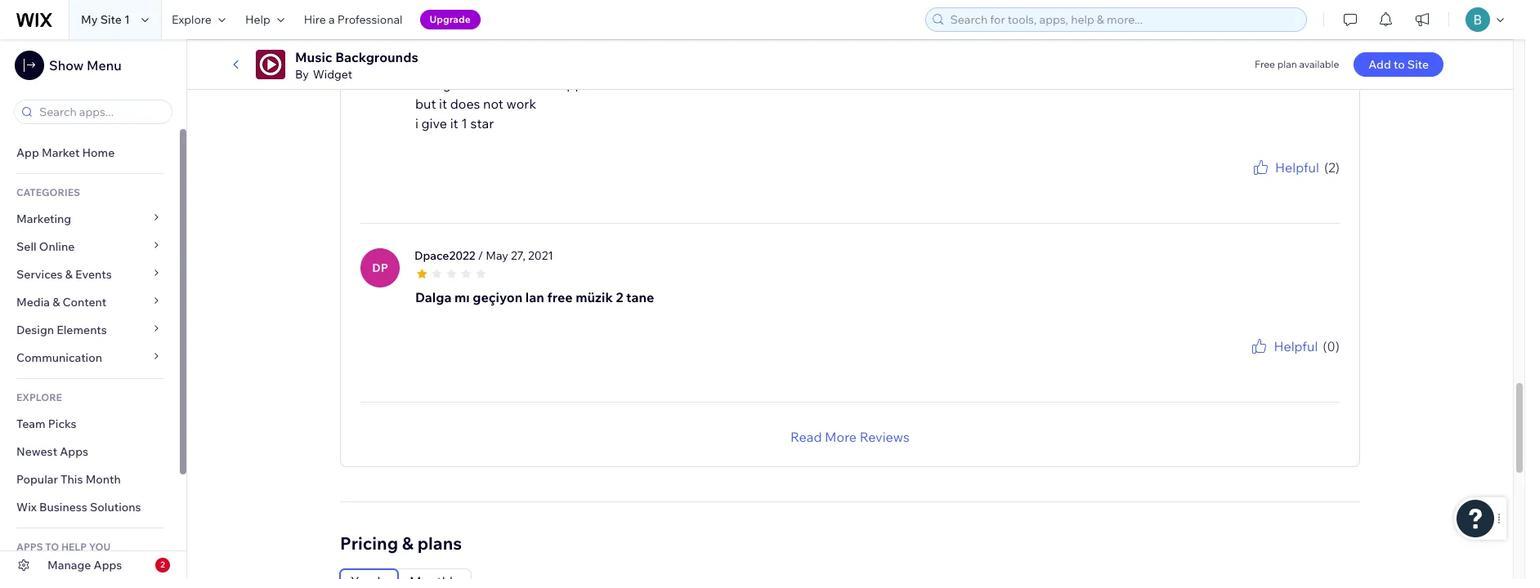 Task type: locate. For each thing, give the bounding box(es) containing it.
site right to
[[1408, 57, 1430, 72]]

professional
[[338, 12, 403, 27]]

0 vertical spatial i
[[415, 51, 419, 68]]

popular
[[16, 473, 58, 487]]

media
[[16, 295, 50, 310]]

thank
[[1211, 177, 1239, 189], [1211, 356, 1239, 369]]

0 horizontal spatial &
[[52, 295, 60, 310]]

0 vertical spatial site
[[100, 12, 122, 27]]

to
[[1394, 57, 1406, 72]]

0 vertical spatial feedback
[[1298, 177, 1340, 189]]

helpful button for (0)
[[1250, 337, 1319, 356]]

but
[[415, 95, 436, 112]]

read more reviews button
[[791, 427, 910, 447]]

it up wix
[[535, 51, 544, 68]]

1 feedback from the top
[[1298, 177, 1340, 189]]

thank for (0)
[[1211, 356, 1239, 369]]

site right "my"
[[100, 12, 122, 27]]

& right media
[[52, 295, 60, 310]]

manage
[[47, 559, 91, 573]]

more
[[825, 429, 857, 445]]

0 vertical spatial you
[[1241, 177, 1258, 189]]

helpful left (0)
[[1274, 338, 1319, 355]]

& left "plans" in the bottom left of the page
[[402, 533, 414, 554]]

1 thank from the top
[[1211, 177, 1239, 189]]

2 your from the top
[[1275, 356, 1295, 369]]

0 vertical spatial for
[[507, 76, 524, 92]]

2
[[616, 289, 624, 306], [160, 560, 165, 571]]

1 horizontal spatial site
[[1408, 57, 1430, 72]]

tane
[[626, 289, 655, 306]]

& left events
[[65, 267, 73, 282]]

thank you for your feedback for (2)
[[1211, 177, 1340, 189]]

1 left star
[[461, 115, 468, 131]]

available
[[1300, 58, 1340, 70]]

(0)
[[1324, 338, 1340, 355]]

i left "give"
[[415, 115, 419, 131]]

2 horizontal spatial it
[[535, 51, 544, 68]]

1 horizontal spatial it
[[450, 115, 459, 131]]

helpful
[[1276, 159, 1320, 176], [1274, 338, 1319, 355]]

27,
[[511, 248, 526, 263]]

2 feedback from the top
[[1298, 356, 1340, 369]]

may
[[486, 248, 509, 263]]

it right "give"
[[450, 115, 459, 131]]

1 horizontal spatial 1
[[461, 115, 468, 131]]

hire a professional link
[[294, 0, 413, 39]]

your for (2)
[[1275, 177, 1295, 189]]

1 thank you for your feedback from the top
[[1211, 177, 1340, 189]]

helpful button
[[1251, 158, 1320, 177], [1250, 337, 1319, 356]]

music backgrounds logo image
[[256, 50, 285, 79]]

0 horizontal spatial apps
[[60, 445, 88, 460]]

0 vertical spatial helpful
[[1276, 159, 1320, 176]]

helpful button left (2) at top right
[[1251, 158, 1320, 177]]

a left wix
[[527, 76, 534, 92]]

feedback down (0)
[[1298, 356, 1340, 369]]

design
[[16, 323, 54, 338]]

0 horizontal spatial site
[[100, 12, 122, 27]]

2 vertical spatial &
[[402, 533, 414, 554]]

my site 1
[[81, 12, 130, 27]]

0 vertical spatial your
[[1275, 177, 1295, 189]]

star
[[471, 115, 494, 131]]

1 horizontal spatial apps
[[94, 559, 122, 573]]

2 thank from the top
[[1211, 356, 1239, 369]]

media & content
[[16, 295, 107, 310]]

feedback for (0)
[[1298, 356, 1340, 369]]

& inside the services & events link
[[65, 267, 73, 282]]

2 you from the top
[[1241, 356, 1258, 369]]

0 vertical spatial thank you for your feedback
[[1211, 177, 1340, 189]]

you for (2)
[[1241, 177, 1258, 189]]

design elements link
[[0, 316, 180, 344]]

apps up "this"
[[60, 445, 88, 460]]

2 thank you for your feedback from the top
[[1211, 356, 1340, 369]]

newest apps
[[16, 445, 88, 460]]

marketing
[[16, 212, 71, 227]]

1 vertical spatial i
[[415, 115, 419, 131]]

& for events
[[65, 267, 73, 282]]

1 vertical spatial 1
[[461, 115, 468, 131]]

0 vertical spatial thank
[[1211, 177, 1239, 189]]

0 horizontal spatial 2
[[160, 560, 165, 571]]

1 vertical spatial site
[[1408, 57, 1430, 72]]

business
[[39, 501, 87, 515]]

helpful button left (0)
[[1250, 337, 1319, 356]]

0 horizontal spatial it
[[439, 95, 447, 112]]

2 horizontal spatial a
[[527, 76, 534, 92]]

popular this month
[[16, 473, 121, 487]]

1
[[124, 12, 130, 27], [461, 115, 468, 131]]

media & content link
[[0, 289, 180, 316]]

lan
[[526, 289, 545, 306]]

dpace2022 / may 27, 2021
[[415, 248, 554, 263]]

feedback
[[1298, 177, 1340, 189], [1298, 356, 1340, 369]]

2 left tane on the left of the page
[[616, 289, 624, 306]]

music
[[295, 49, 332, 65]]

0 vertical spatial apps
[[60, 445, 88, 460]]

0 vertical spatial &
[[65, 267, 73, 282]]

site inside button
[[1408, 57, 1430, 72]]

2 vertical spatial for
[[1260, 356, 1273, 369]]

1 you from the top
[[1241, 177, 1258, 189]]

apps
[[60, 445, 88, 460], [94, 559, 122, 573]]

a right 'hire'
[[329, 12, 335, 27]]

to
[[45, 541, 59, 554]]

2021
[[528, 248, 554, 263]]

it
[[535, 51, 544, 68], [439, 95, 447, 112], [450, 115, 459, 131]]

1 i from the top
[[415, 51, 419, 68]]

this
[[61, 473, 83, 487]]

feedback for (2)
[[1298, 177, 1340, 189]]

1 right "my"
[[124, 12, 130, 27]]

1 your from the top
[[1275, 177, 1295, 189]]

i left don't
[[415, 51, 419, 68]]

a right its
[[433, 76, 440, 92]]

feedback down (2) at top right
[[1298, 177, 1340, 189]]

pricing & plans
[[340, 533, 462, 554]]

1 vertical spatial feedback
[[1298, 356, 1340, 369]]

1 vertical spatial for
[[1260, 177, 1273, 189]]

plans
[[418, 533, 462, 554]]

communication
[[16, 351, 105, 366]]

for
[[507, 76, 524, 92], [1260, 177, 1273, 189], [1260, 356, 1273, 369]]

show menu button
[[15, 51, 122, 80]]

add to site
[[1369, 57, 1430, 72]]

app market home
[[16, 146, 115, 160]]

site
[[100, 12, 122, 27], [1408, 57, 1430, 72]]

1 horizontal spatial &
[[65, 267, 73, 282]]

&
[[65, 267, 73, 282], [52, 295, 60, 310], [402, 533, 414, 554]]

for inside i don't recommend it its a good idea for a wix app! love the idea! but it does not work i give it 1 star
[[507, 76, 524, 92]]

1 vertical spatial helpful
[[1274, 338, 1319, 355]]

wix business solutions link
[[0, 494, 180, 522]]

thank you for your feedback down (2) at top right
[[1211, 177, 1340, 189]]

2 i from the top
[[415, 115, 419, 131]]

wix
[[16, 501, 37, 515]]

0 vertical spatial it
[[535, 51, 544, 68]]

apps down you
[[94, 559, 122, 573]]

1 vertical spatial you
[[1241, 356, 1258, 369]]

1 vertical spatial 2
[[160, 560, 165, 571]]

0 vertical spatial helpful button
[[1251, 158, 1320, 177]]

thank you for your feedback down (0)
[[1211, 356, 1340, 369]]

1 vertical spatial your
[[1275, 356, 1295, 369]]

& for plans
[[402, 533, 414, 554]]

i
[[415, 51, 419, 68], [415, 115, 419, 131]]

2 horizontal spatial &
[[402, 533, 414, 554]]

2 right manage apps
[[160, 560, 165, 571]]

hire a professional
[[304, 12, 403, 27]]

your
[[1275, 177, 1295, 189], [1275, 356, 1295, 369]]

1 vertical spatial apps
[[94, 559, 122, 573]]

helpful button for (2)
[[1251, 158, 1320, 177]]

app!
[[560, 76, 587, 92]]

for for (2)
[[1260, 177, 1273, 189]]

picks
[[48, 417, 77, 432]]

1 vertical spatial thank you for your feedback
[[1211, 356, 1340, 369]]

1 vertical spatial helpful button
[[1250, 337, 1319, 356]]

1 horizontal spatial 2
[[616, 289, 624, 306]]

helpful left (2) at top right
[[1276, 159, 1320, 176]]

it right but
[[439, 95, 447, 112]]

& inside 'media & content' "link"
[[52, 295, 60, 310]]

geçiyon
[[473, 289, 523, 306]]

0 vertical spatial 1
[[124, 12, 130, 27]]

1 vertical spatial thank
[[1211, 356, 1239, 369]]

1 vertical spatial &
[[52, 295, 60, 310]]



Task type: describe. For each thing, give the bounding box(es) containing it.
events
[[75, 267, 112, 282]]

1 inside i don't recommend it its a good idea for a wix app! love the idea! but it does not work i give it 1 star
[[461, 115, 468, 131]]

müzik
[[576, 289, 613, 306]]

dpace2022
[[415, 248, 476, 263]]

0 horizontal spatial 1
[[124, 12, 130, 27]]

dp
[[372, 261, 388, 275]]

i don't recommend it its a good idea for a wix app! love the idea! but it does not work i give it 1 star
[[415, 51, 670, 131]]

hire
[[304, 12, 326, 27]]

the
[[618, 76, 638, 92]]

team picks
[[16, 417, 77, 432]]

services
[[16, 267, 63, 282]]

good
[[443, 76, 475, 92]]

(2)
[[1325, 159, 1340, 176]]

apps
[[16, 541, 43, 554]]

sell online
[[16, 240, 75, 254]]

idea
[[478, 76, 504, 92]]

read more reviews
[[791, 429, 910, 445]]

newest
[[16, 445, 57, 460]]

app
[[16, 146, 39, 160]]

2 vertical spatial it
[[450, 115, 459, 131]]

& for content
[[52, 295, 60, 310]]

upgrade
[[430, 13, 471, 25]]

does
[[450, 95, 480, 112]]

you for (0)
[[1241, 356, 1258, 369]]

popular this month link
[[0, 466, 180, 494]]

wix business solutions
[[16, 501, 141, 515]]

free
[[547, 289, 573, 306]]

newest apps link
[[0, 438, 180, 466]]

explore
[[172, 12, 212, 27]]

team picks link
[[0, 411, 180, 438]]

Search for tools, apps, help & more... field
[[946, 8, 1302, 31]]

free
[[1255, 58, 1276, 70]]

sell online link
[[0, 233, 180, 261]]

free plan available
[[1255, 58, 1340, 70]]

apps for manage apps
[[94, 559, 122, 573]]

0 vertical spatial 2
[[616, 289, 624, 306]]

help
[[61, 541, 87, 554]]

add to site button
[[1355, 52, 1444, 77]]

app market home link
[[0, 139, 180, 167]]

give
[[422, 115, 447, 131]]

services & events
[[16, 267, 112, 282]]

dalga mı geçiyon lan free müzik 2 tane
[[415, 289, 655, 306]]

Search apps... field
[[34, 101, 167, 123]]

my
[[81, 12, 98, 27]]

help
[[245, 12, 270, 27]]

solutions
[[90, 501, 141, 515]]

market
[[42, 146, 80, 160]]

its
[[415, 76, 430, 92]]

love
[[590, 76, 615, 92]]

services & events link
[[0, 261, 180, 289]]

helpful for (0)
[[1274, 338, 1319, 355]]

don't
[[422, 51, 454, 68]]

1 vertical spatial it
[[439, 95, 447, 112]]

your for (0)
[[1275, 356, 1295, 369]]

by
[[295, 67, 309, 82]]

widget
[[313, 67, 352, 82]]

online
[[39, 240, 75, 254]]

menu
[[87, 57, 122, 74]]

backgrounds
[[335, 49, 418, 65]]

month
[[86, 473, 121, 487]]

2 inside sidebar element
[[160, 560, 165, 571]]

recommend
[[457, 51, 532, 68]]

team
[[16, 417, 46, 432]]

design elements
[[16, 323, 107, 338]]

pricing
[[340, 533, 398, 554]]

content
[[63, 295, 107, 310]]

0 horizontal spatial a
[[329, 12, 335, 27]]

wix
[[537, 76, 557, 92]]

manage apps
[[47, 559, 122, 573]]

show
[[49, 57, 84, 74]]

elements
[[57, 323, 107, 338]]

thank you for your feedback for (0)
[[1211, 356, 1340, 369]]

sidebar element
[[0, 39, 187, 580]]

for for (0)
[[1260, 356, 1273, 369]]

thank for (2)
[[1211, 177, 1239, 189]]

1 horizontal spatial a
[[433, 76, 440, 92]]

plan
[[1278, 58, 1298, 70]]

help button
[[235, 0, 294, 39]]

upgrade button
[[420, 10, 481, 29]]

explore
[[16, 392, 62, 404]]

marketing link
[[0, 205, 180, 233]]

read
[[791, 429, 822, 445]]

helpful for (2)
[[1276, 159, 1320, 176]]

music backgrounds by widget
[[295, 49, 418, 82]]

categories
[[16, 186, 80, 199]]

apps to help you
[[16, 541, 111, 554]]

show menu
[[49, 57, 122, 74]]

mı
[[455, 289, 470, 306]]

not
[[483, 95, 504, 112]]

sell
[[16, 240, 37, 254]]

communication link
[[0, 344, 180, 372]]

/
[[478, 248, 483, 263]]

apps for newest apps
[[60, 445, 88, 460]]



Task type: vqa. For each thing, say whether or not it's contained in the screenshot.
second Thank You For Your Feedback from the top
yes



